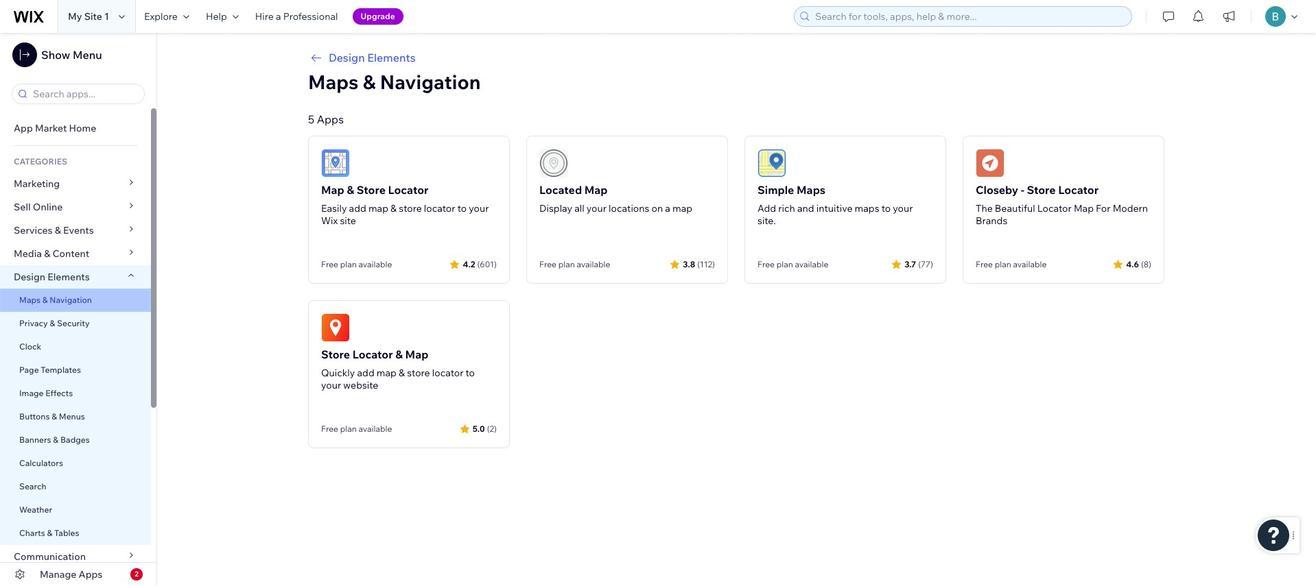 Task type: vqa. For each thing, say whether or not it's contained in the screenshot.


Task type: describe. For each thing, give the bounding box(es) containing it.
map inside located map display all your locations on a map
[[673, 202, 693, 215]]

(601)
[[477, 259, 497, 269]]

buttons & menus link
[[0, 406, 151, 429]]

0 horizontal spatial a
[[276, 10, 281, 23]]

menus
[[59, 412, 85, 422]]

badges
[[60, 435, 90, 445]]

map for locator
[[369, 202, 388, 215]]

store for &
[[357, 183, 386, 197]]

add for locator
[[357, 367, 375, 380]]

free plan available for &
[[321, 259, 392, 270]]

site
[[340, 215, 356, 227]]

located map logo image
[[539, 149, 568, 178]]

help
[[206, 10, 227, 23]]

available for locator
[[359, 424, 392, 434]]

5
[[308, 113, 314, 126]]

easily
[[321, 202, 347, 215]]

media
[[14, 248, 42, 260]]

and
[[797, 202, 814, 215]]

navigation inside sidebar element
[[50, 295, 92, 305]]

design inside sidebar element
[[14, 271, 45, 283]]

the
[[976, 202, 993, 215]]

display
[[539, 202, 572, 215]]

located
[[539, 183, 582, 197]]

upgrade button
[[352, 8, 403, 25]]

0 vertical spatial maps & navigation
[[308, 70, 481, 94]]

closeby - store locator the beautiful locator map for modern brands
[[976, 183, 1148, 227]]

simple maps add rich and intuitive maps to your site.
[[758, 183, 913, 227]]

online
[[33, 201, 63, 213]]

(2)
[[487, 424, 497, 434]]

locator inside map & store locator easily add map & store locator to your wix site
[[388, 183, 429, 197]]

explore
[[144, 10, 178, 23]]

beautiful
[[995, 202, 1035, 215]]

weather
[[19, 505, 52, 515]]

image
[[19, 388, 44, 399]]

calculators
[[19, 458, 63, 469]]

plan for map
[[340, 259, 357, 270]]

0 vertical spatial elements
[[367, 51, 416, 65]]

show
[[41, 48, 70, 62]]

banners
[[19, 435, 51, 445]]

map inside closeby - store locator the beautiful locator map for modern brands
[[1074, 202, 1094, 215]]

map inside map & store locator easily add map & store locator to your wix site
[[321, 183, 344, 197]]

free for simple maps
[[758, 259, 775, 270]]

your inside located map display all your locations on a map
[[587, 202, 607, 215]]

free for map & store locator
[[321, 259, 338, 270]]

store locator & map logo image
[[321, 314, 350, 342]]

image effects link
[[0, 382, 151, 406]]

maps inside simple maps add rich and intuitive maps to your site.
[[797, 183, 826, 197]]

buttons
[[19, 412, 50, 422]]

banners & badges link
[[0, 429, 151, 452]]

sell online link
[[0, 196, 151, 219]]

available for -
[[1013, 259, 1047, 270]]

0 horizontal spatial design elements link
[[0, 266, 151, 289]]

marketing
[[14, 178, 60, 190]]

5 apps
[[308, 113, 344, 126]]

market
[[35, 122, 67, 135]]

locator for store locator & map
[[432, 367, 464, 380]]

locator for map & store locator
[[424, 202, 455, 215]]

your inside simple maps add rich and intuitive maps to your site.
[[893, 202, 913, 215]]

services & events link
[[0, 219, 151, 242]]

5.0
[[473, 424, 485, 434]]

free plan available for -
[[976, 259, 1047, 270]]

weather link
[[0, 499, 151, 522]]

site.
[[758, 215, 776, 227]]

menu
[[73, 48, 102, 62]]

media & content
[[14, 248, 89, 260]]

1
[[104, 10, 109, 23]]

located map display all your locations on a map
[[539, 183, 693, 215]]

show menu button
[[12, 43, 102, 67]]

charts
[[19, 528, 45, 539]]

maps inside sidebar element
[[19, 295, 41, 305]]

apps for manage apps
[[79, 569, 103, 581]]

hire
[[255, 10, 274, 23]]

home
[[69, 122, 96, 135]]

wix
[[321, 215, 338, 227]]

design elements inside sidebar element
[[14, 271, 90, 283]]

store inside store locator & map quickly add map & store locator to your website
[[321, 348, 350, 362]]

hire a professional link
[[247, 0, 346, 33]]

3.7 (77)
[[905, 259, 933, 269]]

calculators link
[[0, 452, 151, 476]]

search link
[[0, 476, 151, 499]]

site
[[84, 10, 102, 23]]

4.2
[[463, 259, 475, 269]]

image effects
[[19, 388, 73, 399]]

free plan available for locator
[[321, 424, 392, 434]]

Search apps... field
[[29, 84, 140, 104]]

add
[[758, 202, 776, 215]]

-
[[1021, 183, 1025, 197]]

events
[[63, 224, 94, 237]]

rich
[[779, 202, 795, 215]]

charts & tables link
[[0, 522, 151, 546]]

(112)
[[697, 259, 715, 269]]

app
[[14, 122, 33, 135]]

effects
[[45, 388, 73, 399]]

3.7
[[905, 259, 916, 269]]

sell
[[14, 201, 31, 213]]

privacy & security
[[19, 318, 90, 329]]

plan for located
[[558, 259, 575, 270]]

4.2 (601)
[[463, 259, 497, 269]]

sell online
[[14, 201, 63, 213]]

available for map
[[577, 259, 610, 270]]

buttons & menus
[[19, 412, 85, 422]]



Task type: locate. For each thing, give the bounding box(es) containing it.
apps right 'manage'
[[79, 569, 103, 581]]

services & events
[[14, 224, 94, 237]]

my site 1
[[68, 10, 109, 23]]

plan for store
[[340, 424, 357, 434]]

0 vertical spatial design elements link
[[308, 49, 1165, 66]]

2 vertical spatial maps
[[19, 295, 41, 305]]

1 horizontal spatial design elements
[[329, 51, 416, 65]]

plan down rich
[[777, 259, 793, 270]]

your inside store locator & map quickly add map & store locator to your website
[[321, 380, 341, 392]]

1 vertical spatial navigation
[[50, 295, 92, 305]]

(8)
[[1141, 259, 1152, 269]]

store inside map & store locator easily add map & store locator to your wix site
[[357, 183, 386, 197]]

1 horizontal spatial navigation
[[380, 70, 481, 94]]

design
[[329, 51, 365, 65], [14, 271, 45, 283]]

5.0 (2)
[[473, 424, 497, 434]]

4.6 (8)
[[1126, 259, 1152, 269]]

for
[[1096, 202, 1111, 215]]

my
[[68, 10, 82, 23]]

0 vertical spatial navigation
[[380, 70, 481, 94]]

free down wix at the left of page
[[321, 259, 338, 270]]

modern
[[1113, 202, 1148, 215]]

0 vertical spatial store
[[399, 202, 422, 215]]

free plan available down 'brands'
[[976, 259, 1047, 270]]

closeby - store locator logo image
[[976, 149, 1005, 178]]

1 vertical spatial maps
[[797, 183, 826, 197]]

your right all on the left
[[587, 202, 607, 215]]

3.8
[[683, 259, 695, 269]]

(77)
[[918, 259, 933, 269]]

to for map & store locator
[[458, 202, 467, 215]]

0 horizontal spatial design elements
[[14, 271, 90, 283]]

manage apps
[[40, 569, 103, 581]]

simple
[[758, 183, 794, 197]]

1 vertical spatial apps
[[79, 569, 103, 581]]

1 vertical spatial design
[[14, 271, 45, 283]]

store inside map & store locator easily add map & store locator to your wix site
[[399, 202, 422, 215]]

to right the maps at the right top of the page
[[882, 202, 891, 215]]

locator
[[424, 202, 455, 215], [432, 367, 464, 380]]

on
[[652, 202, 663, 215]]

your up 4.2 (601)
[[469, 202, 489, 215]]

store right site
[[399, 202, 422, 215]]

store right website on the left
[[407, 367, 430, 380]]

design elements
[[329, 51, 416, 65], [14, 271, 90, 283]]

available down all on the left
[[577, 259, 610, 270]]

locator inside map & store locator easily add map & store locator to your wix site
[[424, 202, 455, 215]]

map & store locator easily add map & store locator to your wix site
[[321, 183, 489, 227]]

1 vertical spatial maps & navigation
[[19, 295, 92, 305]]

all
[[575, 202, 585, 215]]

0 vertical spatial a
[[276, 10, 281, 23]]

a right on
[[665, 202, 671, 215]]

locator inside store locator & map quickly add map & store locator to your website
[[353, 348, 393, 362]]

privacy & security link
[[0, 312, 151, 336]]

map
[[369, 202, 388, 215], [673, 202, 693, 215], [377, 367, 397, 380]]

map & store locator logo image
[[321, 149, 350, 178]]

available for maps
[[795, 259, 829, 270]]

map inside store locator & map quickly add map & store locator to your website
[[377, 367, 397, 380]]

free down 'brands'
[[976, 259, 993, 270]]

to inside store locator & map quickly add map & store locator to your website
[[466, 367, 475, 380]]

add right the easily
[[349, 202, 366, 215]]

plan down site
[[340, 259, 357, 270]]

0 vertical spatial design elements
[[329, 51, 416, 65]]

free down "site."
[[758, 259, 775, 270]]

0 horizontal spatial elements
[[47, 271, 90, 283]]

charts & tables
[[19, 528, 79, 539]]

manage
[[40, 569, 76, 581]]

elements
[[367, 51, 416, 65], [47, 271, 90, 283]]

plan down 'brands'
[[995, 259, 1012, 270]]

hire a professional
[[255, 10, 338, 23]]

apps right 5
[[317, 113, 344, 126]]

services
[[14, 224, 53, 237]]

available for &
[[359, 259, 392, 270]]

1 vertical spatial store
[[407, 367, 430, 380]]

simple maps logo image
[[758, 149, 787, 178]]

maps & navigation up 'privacy & security'
[[19, 295, 92, 305]]

clock link
[[0, 336, 151, 359]]

available
[[359, 259, 392, 270], [577, 259, 610, 270], [795, 259, 829, 270], [1013, 259, 1047, 270], [359, 424, 392, 434]]

add for &
[[349, 202, 366, 215]]

2 horizontal spatial maps
[[797, 183, 826, 197]]

0 vertical spatial locator
[[424, 202, 455, 215]]

store for -
[[1027, 183, 1056, 197]]

maps & navigation down upgrade button at the left of page
[[308, 70, 481, 94]]

add inside store locator & map quickly add map & store locator to your website
[[357, 367, 375, 380]]

available down beautiful
[[1013, 259, 1047, 270]]

0 horizontal spatial maps & navigation
[[19, 295, 92, 305]]

free plan available down site
[[321, 259, 392, 270]]

0 horizontal spatial maps
[[19, 295, 41, 305]]

design elements link
[[308, 49, 1165, 66], [0, 266, 151, 289]]

store for map & store locator
[[399, 202, 422, 215]]

store for store locator & map
[[407, 367, 430, 380]]

elements inside sidebar element
[[47, 271, 90, 283]]

add
[[349, 202, 366, 215], [357, 367, 375, 380]]

1 vertical spatial locator
[[432, 367, 464, 380]]

1 horizontal spatial maps
[[308, 70, 359, 94]]

closeby
[[976, 183, 1019, 197]]

apps for 5 apps
[[317, 113, 344, 126]]

page
[[19, 365, 39, 375]]

map inside map & store locator easily add map & store locator to your wix site
[[369, 202, 388, 215]]

0 horizontal spatial store
[[321, 348, 350, 362]]

sidebar element
[[0, 33, 157, 587]]

1 vertical spatial elements
[[47, 271, 90, 283]]

upgrade
[[361, 11, 395, 21]]

store inside closeby - store locator the beautiful locator map for modern brands
[[1027, 183, 1056, 197]]

page templates link
[[0, 359, 151, 382]]

your right the maps at the right top of the page
[[893, 202, 913, 215]]

1 horizontal spatial elements
[[367, 51, 416, 65]]

1 vertical spatial a
[[665, 202, 671, 215]]

free down the display
[[539, 259, 557, 270]]

1 horizontal spatial design elements link
[[308, 49, 1165, 66]]

design elements down media & content
[[14, 271, 90, 283]]

0 vertical spatial maps
[[308, 70, 359, 94]]

to for store locator & map
[[466, 367, 475, 380]]

maps
[[855, 202, 880, 215]]

maps up 5 apps
[[308, 70, 359, 94]]

a inside located map display all your locations on a map
[[665, 202, 671, 215]]

to up the 4.2
[[458, 202, 467, 215]]

available down map & store locator easily add map & store locator to your wix site
[[359, 259, 392, 270]]

app market home
[[14, 122, 96, 135]]

to inside map & store locator easily add map & store locator to your wix site
[[458, 202, 467, 215]]

plan down the display
[[558, 259, 575, 270]]

0 vertical spatial design
[[329, 51, 365, 65]]

professional
[[283, 10, 338, 23]]

Search for tools, apps, help & more... field
[[811, 7, 1128, 26]]

media & content link
[[0, 242, 151, 266]]

apps inside sidebar element
[[79, 569, 103, 581]]

available down website on the left
[[359, 424, 392, 434]]

clock
[[19, 342, 41, 352]]

free for store locator & map
[[321, 424, 338, 434]]

page templates
[[19, 365, 83, 375]]

add right quickly
[[357, 367, 375, 380]]

maps & navigation inside sidebar element
[[19, 295, 92, 305]]

map right on
[[673, 202, 693, 215]]

elements down content
[[47, 271, 90, 283]]

free
[[321, 259, 338, 270], [539, 259, 557, 270], [758, 259, 775, 270], [976, 259, 993, 270], [321, 424, 338, 434]]

1 vertical spatial add
[[357, 367, 375, 380]]

1 vertical spatial design elements
[[14, 271, 90, 283]]

map right quickly
[[377, 367, 397, 380]]

2
[[135, 570, 139, 579]]

0 vertical spatial add
[[349, 202, 366, 215]]

free plan available down all on the left
[[539, 259, 610, 270]]

design down upgrade button at the left of page
[[329, 51, 365, 65]]

tables
[[54, 528, 79, 539]]

website
[[343, 380, 378, 392]]

your left website on the left
[[321, 380, 341, 392]]

free down quickly
[[321, 424, 338, 434]]

2 horizontal spatial store
[[1027, 183, 1056, 197]]

plan for closeby
[[995, 259, 1012, 270]]

maps up "privacy"
[[19, 295, 41, 305]]

show menu
[[41, 48, 102, 62]]

a right hire
[[276, 10, 281, 23]]

0 horizontal spatial navigation
[[50, 295, 92, 305]]

1 horizontal spatial design
[[329, 51, 365, 65]]

a
[[276, 10, 281, 23], [665, 202, 671, 215]]

free plan available for maps
[[758, 259, 829, 270]]

design down media at the left top of the page
[[14, 271, 45, 283]]

map
[[321, 183, 344, 197], [585, 183, 608, 197], [1074, 202, 1094, 215], [405, 348, 429, 362]]

elements down upgrade button at the left of page
[[367, 51, 416, 65]]

intuitive
[[817, 202, 853, 215]]

store inside store locator & map quickly add map & store locator to your website
[[407, 367, 430, 380]]

free plan available down "site."
[[758, 259, 829, 270]]

locator inside store locator & map quickly add map & store locator to your website
[[432, 367, 464, 380]]

free for located map
[[539, 259, 557, 270]]

to
[[458, 202, 467, 215], [882, 202, 891, 215], [466, 367, 475, 380]]

0 horizontal spatial apps
[[79, 569, 103, 581]]

free for closeby - store locator
[[976, 259, 993, 270]]

banners & badges
[[19, 435, 90, 445]]

app market home link
[[0, 117, 151, 140]]

map inside located map display all your locations on a map
[[585, 183, 608, 197]]

plan down website on the left
[[340, 424, 357, 434]]

maps up and
[[797, 183, 826, 197]]

1 horizontal spatial store
[[357, 183, 386, 197]]

free plan available
[[321, 259, 392, 270], [539, 259, 610, 270], [758, 259, 829, 270], [976, 259, 1047, 270], [321, 424, 392, 434]]

security
[[57, 318, 90, 329]]

your inside map & store locator easily add map & store locator to your wix site
[[469, 202, 489, 215]]

0 vertical spatial apps
[[317, 113, 344, 126]]

to up the 5.0
[[466, 367, 475, 380]]

store
[[399, 202, 422, 215], [407, 367, 430, 380]]

free plan available down website on the left
[[321, 424, 392, 434]]

templates
[[41, 365, 81, 375]]

content
[[53, 248, 89, 260]]

1 horizontal spatial maps & navigation
[[308, 70, 481, 94]]

communication
[[14, 551, 88, 563]]

maps & navigation
[[308, 70, 481, 94], [19, 295, 92, 305]]

quickly
[[321, 367, 355, 380]]

available down and
[[795, 259, 829, 270]]

add inside map & store locator easily add map & store locator to your wix site
[[349, 202, 366, 215]]

map right site
[[369, 202, 388, 215]]

1 vertical spatial design elements link
[[0, 266, 151, 289]]

0 horizontal spatial design
[[14, 271, 45, 283]]

maps
[[308, 70, 359, 94], [797, 183, 826, 197], [19, 295, 41, 305]]

1 horizontal spatial apps
[[317, 113, 344, 126]]

3.8 (112)
[[683, 259, 715, 269]]

free plan available for map
[[539, 259, 610, 270]]

marketing link
[[0, 172, 151, 196]]

to inside simple maps add rich and intuitive maps to your site.
[[882, 202, 891, 215]]

brands
[[976, 215, 1008, 227]]

design elements down upgrade button at the left of page
[[329, 51, 416, 65]]

plan
[[340, 259, 357, 270], [558, 259, 575, 270], [777, 259, 793, 270], [995, 259, 1012, 270], [340, 424, 357, 434]]

1 horizontal spatial a
[[665, 202, 671, 215]]

search
[[19, 482, 46, 492]]

map inside store locator & map quickly add map & store locator to your website
[[405, 348, 429, 362]]

map for map
[[377, 367, 397, 380]]

help button
[[198, 0, 247, 33]]

plan for simple
[[777, 259, 793, 270]]



